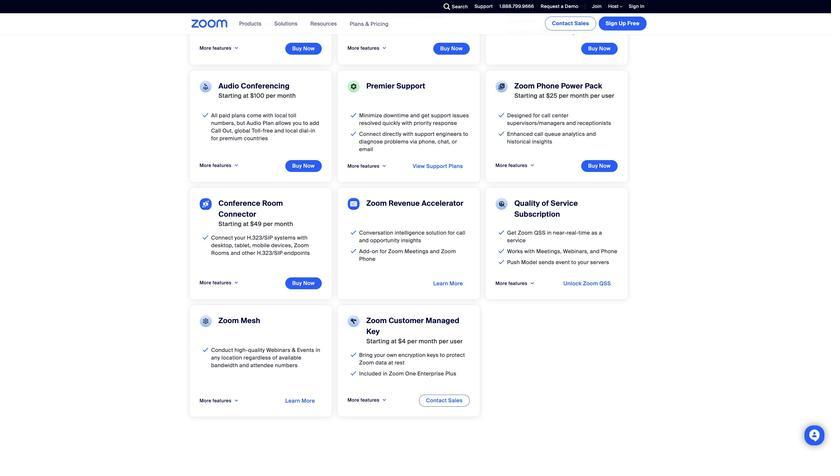 Task type: vqa. For each thing, say whether or not it's contained in the screenshot.
rest
yes



Task type: describe. For each thing, give the bounding box(es) containing it.
zoom logo image
[[191, 20, 228, 28]]

search
[[452, 4, 468, 10]]

zoom inside get zoom qss in near-real-time as a service
[[518, 230, 533, 237]]

a inside empower global collaboration with the ability to view automated captions translated into a supported language of your choice
[[546, 10, 549, 17]]

up
[[619, 20, 626, 27]]

included in zoom one enterprise plus
[[359, 371, 456, 378]]

view
[[413, 163, 425, 170]]

webinars inside conduct high-quality webinars & events in any location regardless of available bandwidth and attendee numbers
[[266, 347, 290, 354]]

a inside 'include up to 500 or 1,000 interactive participants in a meeting'
[[249, 21, 252, 28]]

zoom down solution
[[441, 248, 456, 255]]

choice
[[519, 18, 537, 25]]

per inside conference room connector starting at $49 per month
[[263, 220, 273, 228]]

resources
[[310, 20, 337, 27]]

zoom inside store, stream and download your video recordings from the zoom cloud
[[411, 2, 426, 9]]

works with meetings, webinars, and phone
[[507, 248, 617, 255]]

your inside bring your own encryption keys to protect zoom data at rest
[[374, 352, 385, 359]]

captions
[[572, 2, 594, 9]]

join link up language
[[592, 3, 602, 9]]

available in zoom meetings and webinars
[[507, 29, 614, 36]]

and inside store, stream and download your video recordings from the zoom cloud
[[395, 0, 405, 2]]

get
[[421, 112, 430, 119]]

month inside zoom customer managed key starting at $4 per month per user
[[419, 338, 437, 346]]

zoom down the into
[[538, 29, 553, 36]]

ok image for connect your h.323/sip systems with desktop, tablet, mobile devices, zoom rooms and other h.323/sip endpoints
[[201, 234, 210, 242]]

enhanced call queue analytics and historical insights
[[507, 131, 596, 145]]

conversation intelligence solution for call and opportunity insights
[[359, 230, 465, 244]]

and inside conduct high-quality webinars & events in any location regardless of available bandwidth and attendee numbers
[[239, 362, 249, 369]]

with inside all paid plans come with local toll numbers, but audio plan allows you to add call out, global toll-free and local dial-in for premium countries
[[263, 112, 273, 119]]

1 horizontal spatial learn more link
[[427, 278, 470, 290]]

attendee
[[250, 362, 273, 369]]

a down the collaboration
[[561, 3, 564, 9]]

learn for the bottommost learn more link
[[285, 398, 300, 405]]

your inside store, stream and download your video recordings from the zoom cloud
[[432, 0, 443, 2]]

user for zoom customer managed key
[[450, 338, 463, 346]]

to inside connect directly with support engineers to diagnose problems via phone, chat, or email
[[463, 131, 468, 138]]

plus
[[445, 371, 456, 378]]

to inside bring your own encryption keys to protect zoom data at rest
[[440, 352, 445, 359]]

and down language
[[579, 29, 589, 36]]

zoom right the 'unlock'
[[583, 280, 598, 287]]

to inside all paid plans come with local toll numbers, but audio plan allows you to add call out, global toll-free and local dial-in for premium countries
[[303, 120, 308, 127]]

1 horizontal spatial available
[[423, 13, 445, 20]]

free
[[627, 20, 639, 27]]

available
[[507, 29, 530, 36]]

allows
[[275, 120, 291, 127]]

and up servers
[[590, 248, 600, 255]]

of inside conduct high-quality webinars & events in any location regardless of available bandwidth and attendee numbers
[[272, 355, 277, 362]]

unlock zoom qss link
[[557, 278, 618, 290]]

per right $4
[[407, 338, 417, 346]]

automated
[[543, 2, 571, 9]]

data
[[375, 360, 387, 367]]

conduct high-quality webinars & events in any location regardless of available bandwidth and attendee numbers
[[211, 347, 320, 369]]

zoom mesh
[[218, 316, 260, 326]]

to inside empower global collaboration with the ability to view automated captions translated into a supported language of your choice
[[524, 2, 529, 9]]

countries
[[244, 135, 268, 142]]

dial-
[[299, 127, 311, 134]]

analytics
[[562, 131, 585, 138]]

bandwidth
[[211, 362, 238, 369]]

solution
[[426, 230, 447, 237]]

store, stream and download your video recordings from the zoom cloud
[[359, 0, 459, 9]]

download
[[406, 0, 431, 2]]

1,000
[[265, 13, 279, 20]]

plans inside product information "navigation"
[[350, 20, 364, 27]]

cloud
[[428, 2, 443, 9]]

solutions
[[274, 20, 297, 27]]

tablet,
[[235, 242, 251, 249]]

desktop,
[[211, 242, 233, 249]]

products
[[239, 20, 261, 27]]

ok image for enhanced call queue analytics and historical insights
[[497, 130, 506, 138]]

per up 'protect'
[[439, 338, 448, 346]]

conferencing
[[241, 81, 290, 91]]

ability
[[507, 2, 522, 9]]

include up to 500 or 1,000 interactive participants in a meeting
[[211, 13, 307, 28]]

view support plans link
[[406, 161, 470, 172]]

all
[[211, 112, 218, 119]]

center
[[552, 112, 569, 119]]

with inside connect directly with support engineers to diagnose problems via phone, chat, or email
[[403, 131, 413, 138]]

0 horizontal spatial contact sales
[[426, 398, 463, 404]]

phone inside zoom phone power pack starting at $25 per month per user
[[537, 81, 559, 91]]

other
[[242, 250, 255, 257]]

starting inside zoom phone power pack starting at $25 per month per user
[[514, 92, 537, 100]]

language
[[578, 10, 602, 17]]

your down webinars,
[[578, 259, 589, 266]]

regardless
[[244, 355, 271, 362]]

own
[[387, 352, 397, 359]]

events
[[297, 347, 314, 354]]

up
[[232, 13, 238, 20]]

near-
[[553, 230, 567, 237]]

contact sales link inside meetings navigation
[[545, 17, 596, 31]]

high-
[[235, 347, 248, 354]]

plans & pricing
[[350, 20, 389, 27]]

rooms
[[211, 250, 229, 257]]

support inside connect directly with support engineers to diagnose problems via phone, chat, or email
[[415, 131, 435, 138]]

in down choice in the top right of the page
[[532, 29, 536, 36]]

in inside conduct high-quality webinars & events in any location regardless of available bandwidth and attendee numbers
[[316, 347, 320, 354]]

support for premier support
[[396, 81, 425, 91]]

subscription
[[514, 210, 560, 219]]

ok image for included in zoom one enterprise plus
[[349, 370, 358, 378]]

for inside add-on for zoom meetings and zoom phone
[[380, 248, 387, 255]]

meetings navigation
[[544, 13, 648, 32]]

mp4 or m4a file formats available
[[359, 13, 445, 20]]

available inside conduct high-quality webinars & events in any location regardless of available bandwidth and attendee numbers
[[279, 355, 301, 362]]

add-
[[359, 248, 372, 255]]

global inside all paid plans come with local toll numbers, but audio plan allows you to add call out, global toll-free and local dial-in for premium countries
[[235, 127, 250, 134]]

minimize downtime and get support issues resolved quickly with priority response
[[359, 112, 469, 127]]

resources button
[[310, 13, 340, 35]]

pack
[[585, 81, 602, 91]]

in down data
[[383, 371, 387, 378]]

1 horizontal spatial or
[[372, 13, 378, 20]]

ok image for include
[[201, 13, 210, 21]]

ok image for connect directly with support engineers to diagnose problems via phone, chat, or email
[[349, 130, 358, 138]]

0 vertical spatial local
[[275, 112, 287, 119]]

event
[[556, 259, 570, 266]]

you
[[293, 120, 302, 127]]

mobile
[[252, 242, 270, 249]]

receptionists
[[577, 120, 611, 127]]

push model sends event to your servers
[[507, 259, 609, 266]]

with inside minimize downtime and get support issues resolved quickly with priority response
[[402, 120, 412, 127]]

downtime
[[384, 112, 409, 119]]

and inside minimize downtime and get support issues resolved quickly with priority response
[[410, 112, 420, 119]]

out,
[[222, 127, 233, 134]]

ok image for conduct high-quality webinars & events in any location regardless of available bandwidth and attendee numbers
[[201, 347, 210, 354]]

supervisors/managers
[[507, 120, 565, 127]]

1 vertical spatial h.323/sip
[[257, 250, 283, 257]]

and inside conversation intelligence solution for call and opportunity insights
[[359, 237, 369, 244]]

and inside designed for call center supervisors/managers and receptionists
[[566, 120, 576, 127]]

plans
[[232, 112, 246, 119]]

1 vertical spatial sales
[[448, 398, 463, 404]]

in inside 'include up to 500 or 1,000 interactive participants in a meeting'
[[243, 21, 248, 28]]

protect
[[446, 352, 465, 359]]

mesh
[[241, 316, 260, 326]]

your inside empower global collaboration with the ability to view automated captions translated into a supported language of your choice
[[507, 18, 518, 25]]

ok image for empower
[[497, 0, 506, 2]]

ok image for push model sends event to your servers
[[497, 259, 506, 266]]

support for view support plans
[[426, 163, 447, 170]]

and inside add-on for zoom meetings and zoom phone
[[430, 248, 440, 255]]

products button
[[239, 13, 264, 35]]

host
[[608, 3, 620, 9]]

or inside connect directly with support engineers to diagnose problems via phone, chat, or email
[[452, 138, 457, 145]]

zoom inside the connect your h.323/sip systems with desktop, tablet, mobile devices, zoom rooms and other h.323/sip endpoints
[[294, 242, 309, 249]]

at inside bring your own encryption keys to protect zoom data at rest
[[388, 360, 393, 367]]

recordings
[[359, 2, 387, 9]]

$49
[[250, 220, 262, 228]]

banner containing contact sales
[[183, 13, 648, 35]]

1.888.799.9666
[[499, 3, 534, 9]]

2 horizontal spatial phone
[[601, 248, 617, 255]]

room
[[262, 199, 283, 208]]

sales inside meetings navigation
[[574, 20, 589, 27]]

call inside conversation intelligence solution for call and opportunity insights
[[456, 230, 465, 237]]

time
[[579, 230, 590, 237]]

solutions button
[[274, 13, 300, 35]]

in inside get zoom qss in near-real-time as a service
[[547, 230, 552, 237]]

month inside the audio conferencing starting at $100 per month
[[277, 92, 296, 100]]

connect for connect your h.323/sip systems with desktop, tablet, mobile devices, zoom rooms and other h.323/sip endpoints
[[211, 235, 233, 242]]

1.888.799.9666 button up choice in the top right of the page
[[494, 0, 536, 13]]

per down pack
[[590, 92, 600, 100]]

and inside all paid plans come with local toll numbers, but audio plan allows you to add call out, global toll-free and local dial-in for premium countries
[[274, 127, 284, 134]]

1 vertical spatial learn more link
[[279, 396, 322, 407]]

encryption
[[398, 352, 426, 359]]

0 horizontal spatial contact sales link
[[419, 395, 470, 407]]

a inside get zoom qss in near-real-time as a service
[[599, 230, 602, 237]]

search button
[[439, 0, 470, 13]]

with up model
[[524, 248, 535, 255]]

call inside enhanced call queue analytics and historical insights
[[534, 131, 543, 138]]

key
[[366, 327, 380, 337]]

qss for get zoom qss in near-real-time as a service
[[534, 230, 546, 237]]

file
[[392, 13, 400, 20]]

toll
[[288, 112, 296, 119]]

zoom phone power pack starting at $25 per month per user
[[514, 81, 614, 100]]

phone,
[[419, 138, 436, 145]]

0 horizontal spatial learn more
[[285, 398, 315, 405]]



Task type: locate. For each thing, give the bounding box(es) containing it.
1 vertical spatial connect
[[211, 235, 233, 242]]

user inside zoom customer managed key starting at $4 per month per user
[[450, 338, 463, 346]]

1 horizontal spatial user
[[601, 92, 614, 100]]

contact down the enterprise
[[426, 398, 447, 404]]

insights inside enhanced call queue analytics and historical insights
[[532, 138, 552, 145]]

user for zoom phone power pack
[[601, 92, 614, 100]]

ok image up the 1.888.799.9666
[[497, 0, 506, 2]]

of inside quality of service subscription
[[542, 199, 549, 208]]

0 horizontal spatial audio
[[218, 81, 239, 91]]

with inside the connect your h.323/sip systems with desktop, tablet, mobile devices, zoom rooms and other h.323/sip endpoints
[[297, 235, 308, 242]]

audio
[[218, 81, 239, 91], [246, 120, 261, 127]]

1 vertical spatial global
[[235, 127, 250, 134]]

1 horizontal spatial down image
[[382, 163, 387, 170]]

ok image for designed for call center supervisors/managers and receptionists
[[497, 112, 506, 120]]

location
[[221, 355, 242, 362]]

of inside empower global collaboration with the ability to view automated captions translated into a supported language of your choice
[[603, 10, 608, 17]]

free
[[263, 127, 273, 134]]

enhanced
[[507, 131, 533, 138]]

support right premier
[[396, 81, 425, 91]]

1 horizontal spatial insights
[[532, 138, 552, 145]]

0 horizontal spatial connect
[[211, 235, 233, 242]]

at inside zoom phone power pack starting at $25 per month per user
[[539, 92, 545, 100]]

webinars down the sign up free
[[590, 29, 614, 36]]

0 vertical spatial sales
[[574, 20, 589, 27]]

starting inside conference room connector starting at $49 per month
[[218, 220, 242, 228]]

works
[[507, 248, 523, 255]]

in left near- on the bottom right
[[547, 230, 552, 237]]

request
[[541, 3, 560, 9]]

2 horizontal spatial or
[[452, 138, 457, 145]]

h.323/sip down mobile
[[257, 250, 283, 257]]

0 vertical spatial h.323/sip
[[247, 235, 273, 242]]

0 vertical spatial call
[[542, 112, 550, 119]]

and up from
[[395, 0, 405, 2]]

pricing
[[371, 20, 389, 27]]

enterprise
[[417, 371, 444, 378]]

0 vertical spatial insights
[[532, 138, 552, 145]]

2 vertical spatial call
[[456, 230, 465, 237]]

1 vertical spatial meetings
[[404, 248, 429, 255]]

directly
[[382, 131, 401, 138]]

audio up paid
[[218, 81, 239, 91]]

2 horizontal spatial down image
[[530, 162, 535, 169]]

0 vertical spatial learn more
[[433, 280, 463, 287]]

service
[[551, 199, 578, 208]]

meetings,
[[536, 248, 562, 255]]

sign in
[[629, 3, 644, 9]]

ok image for bring your own encryption keys to protect zoom data at rest
[[349, 352, 358, 359]]

add
[[310, 120, 319, 127]]

down image for zoom mesh
[[234, 398, 239, 405]]

0 horizontal spatial learn
[[285, 398, 300, 405]]

resolved
[[359, 120, 381, 127]]

plans down mp4
[[350, 20, 364, 27]]

0 vertical spatial learn
[[433, 280, 448, 287]]

contact up available in zoom meetings and webinars
[[552, 20, 573, 27]]

1 vertical spatial support
[[415, 131, 435, 138]]

per down the conferencing
[[266, 92, 276, 100]]

sign in link
[[624, 0, 648, 13], [629, 3, 644, 9]]

zoom inside zoom customer managed key starting at $4 per month per user
[[366, 316, 387, 326]]

1 vertical spatial qss
[[599, 280, 611, 287]]

learn more link
[[427, 278, 470, 290], [279, 396, 322, 407]]

and down tablet,
[[231, 250, 240, 257]]

premier support
[[366, 81, 425, 91]]

one
[[405, 371, 416, 378]]

your inside the connect your h.323/sip systems with desktop, tablet, mobile devices, zoom rooms and other h.323/sip endpoints
[[234, 235, 246, 242]]

qss down subscription at right top
[[534, 230, 546, 237]]

ok image
[[497, 0, 506, 2], [201, 13, 210, 21], [201, 112, 210, 120], [349, 248, 358, 256]]

problems
[[384, 138, 409, 145]]

phone inside add-on for zoom meetings and zoom phone
[[359, 256, 376, 263]]

1 vertical spatial learn more
[[285, 398, 315, 405]]

sales down language
[[574, 20, 589, 27]]

user inside zoom phone power pack starting at $25 per month per user
[[601, 92, 614, 100]]

month up systems
[[274, 220, 293, 228]]

1 horizontal spatial the
[[597, 0, 605, 2]]

0 horizontal spatial sign
[[606, 20, 617, 27]]

$100
[[250, 92, 264, 100]]

get zoom qss in near-real-time as a service
[[507, 230, 602, 244]]

webinars
[[590, 29, 614, 36], [266, 347, 290, 354]]

for up supervisors/managers
[[533, 112, 540, 119]]

ok image for works with meetings, webinars, and phone
[[497, 248, 506, 256]]

1 horizontal spatial webinars
[[590, 29, 614, 36]]

1 vertical spatial &
[[292, 347, 296, 354]]

0 vertical spatial qss
[[534, 230, 546, 237]]

empower global collaboration with the ability to view automated captions translated into a supported language of your choice
[[507, 0, 608, 25]]

ok image for get zoom qss in near-real-time as a service
[[497, 229, 506, 237]]

with up join on the right of page
[[585, 0, 595, 2]]

1 horizontal spatial connect
[[359, 131, 381, 138]]

0 vertical spatial contact sales
[[552, 20, 589, 27]]

0 horizontal spatial the
[[402, 2, 410, 9]]

1 vertical spatial contact
[[426, 398, 447, 404]]

2 vertical spatial of
[[272, 355, 277, 362]]

to inside 'include up to 500 or 1,000 interactive participants in a meeting'
[[239, 13, 245, 20]]

ok image left add-
[[349, 248, 358, 256]]

include
[[211, 13, 230, 20]]

participants
[[211, 21, 242, 28]]

ok image for available in zoom meetings and webinars
[[497, 28, 506, 36]]

per inside the audio conferencing starting at $100 per month
[[266, 92, 276, 100]]

0 vertical spatial meetings
[[554, 29, 578, 36]]

ok image
[[349, 13, 358, 21], [497, 28, 506, 36], [349, 112, 358, 120], [497, 112, 506, 120], [349, 130, 358, 138], [497, 130, 506, 138], [349, 229, 358, 237], [497, 229, 506, 237], [201, 234, 210, 242], [497, 248, 506, 256], [497, 259, 506, 266], [201, 347, 210, 354], [349, 352, 358, 359], [349, 370, 358, 378]]

unlock
[[563, 280, 582, 287]]

starting up designed
[[514, 92, 537, 100]]

contact sales link down demo
[[545, 17, 596, 31]]

issues
[[452, 112, 469, 119]]

at left $100 at the top left of page
[[243, 92, 249, 100]]

at left $4
[[391, 338, 397, 346]]

1 vertical spatial audio
[[246, 120, 261, 127]]

0 horizontal spatial phone
[[359, 256, 376, 263]]

1 vertical spatial call
[[534, 131, 543, 138]]

ok image for all
[[201, 112, 210, 120]]

zoom inside zoom phone power pack starting at $25 per month per user
[[514, 81, 535, 91]]

the up join on the right of page
[[597, 0, 605, 2]]

ok image left all
[[201, 112, 210, 120]]

0 vertical spatial learn more link
[[427, 278, 470, 290]]

1 vertical spatial learn
[[285, 398, 300, 405]]

to up dial-
[[303, 120, 308, 127]]

or inside 'include up to 500 or 1,000 interactive participants in a meeting'
[[258, 13, 263, 20]]

for inside designed for call center supervisors/managers and receptionists
[[533, 112, 540, 119]]

down image
[[234, 45, 239, 52], [382, 45, 387, 52], [234, 162, 239, 169], [234, 280, 239, 287], [530, 280, 535, 287], [382, 397, 387, 404]]

diagnose
[[359, 138, 383, 145]]

0 horizontal spatial user
[[450, 338, 463, 346]]

connect inside the connect your h.323/sip systems with desktop, tablet, mobile devices, zoom rooms and other h.323/sip endpoints
[[211, 235, 233, 242]]

zoom up key
[[366, 316, 387, 326]]

and down allows
[[274, 127, 284, 134]]

with down downtime
[[402, 120, 412, 127]]

contact inside meetings navigation
[[552, 20, 573, 27]]

zoom down rest on the left bottom
[[389, 371, 404, 378]]

connect directly with support engineers to diagnose problems via phone, chat, or email
[[359, 131, 468, 153]]

sign for sign up free
[[606, 20, 617, 27]]

month inside conference room connector starting at $49 per month
[[274, 220, 293, 228]]

revenue
[[389, 199, 420, 208]]

for right "on"
[[380, 248, 387, 255]]

1.888.799.9666 button down empower in the right of the page
[[499, 3, 534, 9]]

your up data
[[374, 352, 385, 359]]

model
[[521, 259, 537, 266]]

0 vertical spatial global
[[533, 0, 548, 2]]

phone down add-
[[359, 256, 376, 263]]

quickly
[[383, 120, 400, 127]]

request a demo
[[541, 3, 578, 9]]

starting inside the audio conferencing starting at $100 per month
[[218, 92, 242, 100]]

call inside designed for call center supervisors/managers and receptionists
[[542, 112, 550, 119]]

down image
[[530, 162, 535, 169], [382, 163, 387, 170], [234, 398, 239, 405]]

per right $49 at the left
[[263, 220, 273, 228]]

zoom left revenue
[[366, 199, 387, 208]]

for inside all paid plans come with local toll numbers, but audio plan allows you to add call out, global toll-free and local dial-in for premium countries
[[211, 135, 218, 142]]

2 vertical spatial phone
[[359, 256, 376, 263]]

learn
[[433, 280, 448, 287], [285, 398, 300, 405]]

join link left host
[[587, 0, 603, 13]]

view support plans
[[413, 163, 463, 170]]

zoom inside bring your own encryption keys to protect zoom data at rest
[[359, 360, 374, 367]]

quality of service subscription
[[514, 199, 578, 219]]

& inside conduct high-quality webinars & events in any location regardless of available bandwidth and attendee numbers
[[292, 347, 296, 354]]

numbers
[[275, 362, 298, 369]]

available
[[423, 13, 445, 20], [279, 355, 301, 362]]

sales down "plus"
[[448, 398, 463, 404]]

1 horizontal spatial qss
[[599, 280, 611, 287]]

learn for the right learn more link
[[433, 280, 448, 287]]

conversation
[[359, 230, 393, 237]]

webinars up numbers
[[266, 347, 290, 354]]

ok image for conversation intelligence solution for call and opportunity insights
[[349, 229, 358, 237]]

meetings down supported
[[554, 29, 578, 36]]

to right up
[[239, 13, 245, 20]]

starting inside zoom customer managed key starting at $4 per month per user
[[366, 338, 390, 346]]

a
[[561, 3, 564, 9], [546, 10, 549, 17], [249, 21, 252, 28], [599, 230, 602, 237]]

connect for connect directly with support engineers to diagnose problems via phone, chat, or email
[[359, 131, 381, 138]]

1 horizontal spatial sales
[[574, 20, 589, 27]]

support link
[[470, 0, 494, 13], [475, 3, 493, 9]]

premium
[[220, 135, 242, 142]]

h.323/sip up mobile
[[247, 235, 273, 242]]

1 vertical spatial phone
[[601, 248, 617, 255]]

1 horizontal spatial learn more
[[433, 280, 463, 287]]

with inside empower global collaboration with the ability to view automated captions translated into a supported language of your choice
[[585, 0, 595, 2]]

starting up paid
[[218, 92, 242, 100]]

month inside zoom phone power pack starting at $25 per month per user
[[570, 92, 589, 100]]

month up the keys
[[419, 338, 437, 346]]

0 horizontal spatial learn more link
[[279, 396, 322, 407]]

1 vertical spatial sign
[[606, 20, 617, 27]]

now
[[303, 45, 315, 52], [451, 45, 463, 52], [599, 45, 611, 52], [303, 163, 315, 170], [599, 163, 611, 170], [303, 280, 315, 287]]

0 horizontal spatial contact
[[426, 398, 447, 404]]

the up mp4 or m4a file formats available
[[402, 2, 410, 9]]

zoom left 'mesh'
[[218, 316, 239, 326]]

zoom down download
[[411, 2, 426, 9]]

1 horizontal spatial support
[[426, 163, 447, 170]]

0 horizontal spatial insights
[[401, 237, 421, 244]]

month down power
[[570, 92, 589, 100]]

at inside zoom customer managed key starting at $4 per month per user
[[391, 338, 397, 346]]

chat,
[[438, 138, 450, 145]]

audio inside the audio conferencing starting at $100 per month
[[218, 81, 239, 91]]

call
[[211, 127, 221, 134]]

connect inside connect directly with support engineers to diagnose problems via phone, chat, or email
[[359, 131, 381, 138]]

local down you
[[285, 127, 298, 134]]

at inside conference room connector starting at $49 per month
[[243, 220, 249, 228]]

features
[[213, 45, 231, 51], [360, 45, 379, 51], [213, 163, 231, 169], [508, 163, 527, 169], [360, 163, 379, 169], [213, 280, 231, 286], [508, 281, 527, 287], [360, 398, 379, 403], [213, 398, 231, 404]]

0 horizontal spatial available
[[279, 355, 301, 362]]

endpoints
[[284, 250, 310, 257]]

included
[[359, 371, 381, 378]]

0 vertical spatial audio
[[218, 81, 239, 91]]

zoom down "opportunity"
[[388, 248, 403, 255]]

zoom up service
[[518, 230, 533, 237]]

in down 500
[[243, 21, 248, 28]]

0 vertical spatial the
[[597, 0, 605, 2]]

meetings down conversation intelligence solution for call and opportunity insights
[[404, 248, 429, 255]]

product information navigation
[[234, 13, 394, 35]]

call right solution
[[456, 230, 465, 237]]

as
[[591, 230, 597, 237]]

0 vertical spatial sign
[[629, 3, 639, 9]]

qss for unlock zoom qss
[[599, 280, 611, 287]]

more features
[[200, 45, 231, 51], [347, 45, 379, 51], [200, 163, 231, 169], [495, 163, 527, 169], [347, 163, 379, 169], [200, 280, 231, 286], [495, 281, 527, 287], [347, 398, 379, 403], [200, 398, 231, 404]]

qss down servers
[[599, 280, 611, 287]]

h.323/sip
[[247, 235, 273, 242], [257, 250, 283, 257]]

paid
[[219, 112, 230, 119]]

bring
[[359, 352, 373, 359]]

phone up $25 at the top of page
[[537, 81, 559, 91]]

0 vertical spatial contact
[[552, 20, 573, 27]]

1 horizontal spatial contact sales link
[[545, 17, 596, 31]]

zoom up designed
[[514, 81, 535, 91]]

minimize
[[359, 112, 382, 119]]

sign inside sign up free button
[[606, 20, 617, 27]]

or
[[258, 13, 263, 20], [372, 13, 378, 20], [452, 138, 457, 145]]

global down but
[[235, 127, 250, 134]]

local up allows
[[275, 112, 287, 119]]

audio inside all paid plans come with local toll numbers, but audio plan allows you to add call out, global toll-free and local dial-in for premium countries
[[246, 120, 261, 127]]

0 horizontal spatial meetings
[[404, 248, 429, 255]]

ok image for minimize downtime and get support issues resolved quickly with priority response
[[349, 112, 358, 120]]

0 vertical spatial plans
[[350, 20, 364, 27]]

0 vertical spatial webinars
[[590, 29, 614, 36]]

sign up free button
[[599, 17, 646, 31]]

ok image for add-
[[349, 248, 358, 256]]

0 horizontal spatial sales
[[448, 398, 463, 404]]

1 horizontal spatial phone
[[537, 81, 559, 91]]

contact sales inside meetings navigation
[[552, 20, 589, 27]]

0 horizontal spatial or
[[258, 13, 263, 20]]

connect up the desktop, on the left bottom of the page
[[211, 235, 233, 242]]

real-
[[567, 230, 579, 237]]

in down add
[[311, 127, 315, 134]]

available up numbers
[[279, 355, 301, 362]]

insights down intelligence
[[401, 237, 421, 244]]

1 vertical spatial the
[[402, 2, 410, 9]]

0 vertical spatial &
[[365, 20, 369, 27]]

user up 'protect'
[[450, 338, 463, 346]]

zoom down bring
[[359, 360, 374, 367]]

support up phone,
[[415, 131, 435, 138]]

support right view
[[426, 163, 447, 170]]

call
[[542, 112, 550, 119], [534, 131, 543, 138], [456, 230, 465, 237]]

for
[[533, 112, 540, 119], [211, 135, 218, 142], [448, 230, 455, 237], [380, 248, 387, 255]]

the inside store, stream and download your video recordings from the zoom cloud
[[402, 2, 410, 9]]

0 vertical spatial phone
[[537, 81, 559, 91]]

1 horizontal spatial sign
[[629, 3, 639, 9]]

per right $25 at the top of page
[[559, 92, 569, 100]]

1 vertical spatial plans
[[449, 163, 463, 170]]

meeting
[[254, 21, 275, 28]]

or up pricing
[[372, 13, 378, 20]]

your
[[432, 0, 443, 2], [507, 18, 518, 25], [234, 235, 246, 242], [578, 259, 589, 266], [374, 352, 385, 359]]

view
[[530, 2, 541, 9]]

and inside the connect your h.323/sip systems with desktop, tablet, mobile devices, zoom rooms and other h.323/sip endpoints
[[231, 250, 240, 257]]

month
[[277, 92, 296, 100], [570, 92, 589, 100], [274, 220, 293, 228], [419, 338, 437, 346]]

0 vertical spatial contact sales link
[[545, 17, 596, 31]]

with up plan
[[263, 112, 273, 119]]

& down mp4
[[365, 20, 369, 27]]

a right the into
[[546, 10, 549, 17]]

to right event
[[571, 259, 576, 266]]

1 horizontal spatial learn
[[433, 280, 448, 287]]

and
[[395, 0, 405, 2], [579, 29, 589, 36], [410, 112, 420, 119], [566, 120, 576, 127], [274, 127, 284, 134], [586, 131, 596, 138], [359, 237, 369, 244], [430, 248, 440, 255], [590, 248, 600, 255], [231, 250, 240, 257], [239, 362, 249, 369]]

qss inside get zoom qss in near-real-time as a service
[[534, 230, 546, 237]]

with up via
[[403, 131, 413, 138]]

down image for premier support
[[382, 163, 387, 170]]

and left get
[[410, 112, 420, 119]]

1 horizontal spatial &
[[365, 20, 369, 27]]

banner
[[183, 13, 648, 35]]

customer
[[389, 316, 424, 326]]

insights inside conversation intelligence solution for call and opportunity insights
[[401, 237, 421, 244]]

in right events at bottom
[[316, 347, 320, 354]]

of
[[603, 10, 608, 17], [542, 199, 549, 208], [272, 355, 277, 362]]

user down pack
[[601, 92, 614, 100]]

global inside empower global collaboration with the ability to view automated captions translated into a supported language of your choice
[[533, 0, 548, 2]]

1 vertical spatial webinars
[[266, 347, 290, 354]]

with
[[585, 0, 595, 2], [263, 112, 273, 119], [402, 120, 412, 127], [403, 131, 413, 138], [297, 235, 308, 242], [524, 248, 535, 255]]

a down 500
[[249, 21, 252, 28]]

meetings inside add-on for zoom meetings and zoom phone
[[404, 248, 429, 255]]

call down supervisors/managers
[[534, 131, 543, 138]]

0 vertical spatial of
[[603, 10, 608, 17]]

join link
[[587, 0, 603, 13], [592, 3, 602, 9]]

0 horizontal spatial plans
[[350, 20, 364, 27]]

from
[[388, 2, 400, 9]]

1 vertical spatial insights
[[401, 237, 421, 244]]

ok image for mp4 or m4a file formats available
[[349, 13, 358, 21]]

the inside empower global collaboration with the ability to view automated captions translated into a supported language of your choice
[[597, 0, 605, 2]]

with up endpoints
[[297, 235, 308, 242]]

0 vertical spatial support
[[475, 3, 493, 9]]

0 vertical spatial available
[[423, 13, 445, 20]]

sign for sign in
[[629, 3, 639, 9]]

stream
[[376, 0, 394, 2]]

for inside conversation intelligence solution for call and opportunity insights
[[448, 230, 455, 237]]

1 horizontal spatial plans
[[449, 163, 463, 170]]

month up the toll
[[277, 92, 296, 100]]

1 vertical spatial local
[[285, 127, 298, 134]]

1 horizontal spatial audio
[[246, 120, 261, 127]]

or down engineers
[[452, 138, 457, 145]]

designed for call center supervisors/managers and receptionists
[[507, 112, 611, 127]]

in inside all paid plans come with local toll numbers, but audio plan allows you to add call out, global toll-free and local dial-in for premium countries
[[311, 127, 315, 134]]

for right solution
[[448, 230, 455, 237]]

of down host
[[603, 10, 608, 17]]

1 horizontal spatial contact sales
[[552, 20, 589, 27]]

buy
[[292, 45, 302, 52], [440, 45, 450, 52], [588, 45, 598, 52], [292, 163, 302, 170], [588, 163, 598, 170], [292, 280, 302, 287]]

0 horizontal spatial qss
[[534, 230, 546, 237]]

1 vertical spatial contact sales
[[426, 398, 463, 404]]

sends
[[539, 259, 554, 266]]

0 vertical spatial connect
[[359, 131, 381, 138]]

starting down connector
[[218, 220, 242, 228]]

accelerator
[[422, 199, 463, 208]]

for down call
[[211, 135, 218, 142]]

formats
[[402, 13, 421, 20]]

1 vertical spatial contact sales link
[[419, 395, 470, 407]]

of up subscription at right top
[[542, 199, 549, 208]]

0 horizontal spatial global
[[235, 127, 250, 134]]

0 horizontal spatial webinars
[[266, 347, 290, 354]]

1 horizontal spatial contact
[[552, 20, 573, 27]]

zoom up endpoints
[[294, 242, 309, 249]]

0 horizontal spatial support
[[396, 81, 425, 91]]

insights down the queue
[[532, 138, 552, 145]]

interactive
[[280, 13, 307, 20]]

your up cloud
[[432, 0, 443, 2]]

contact sales link down "plus"
[[419, 395, 470, 407]]

all paid plans come with local toll numbers, but audio plan allows you to add call out, global toll-free and local dial-in for premium countries
[[211, 112, 319, 142]]

2 horizontal spatial support
[[475, 3, 493, 9]]

supported
[[550, 10, 577, 17]]

support inside minimize downtime and get support issues resolved quickly with priority response
[[431, 112, 451, 119]]

demo
[[565, 3, 578, 9]]

connect up diagnose
[[359, 131, 381, 138]]

0 horizontal spatial of
[[272, 355, 277, 362]]

1 vertical spatial user
[[450, 338, 463, 346]]

and inside enhanced call queue analytics and historical insights
[[586, 131, 596, 138]]

& inside product information "navigation"
[[365, 20, 369, 27]]

at inside the audio conferencing starting at $100 per month
[[243, 92, 249, 100]]

1 horizontal spatial of
[[542, 199, 549, 208]]



